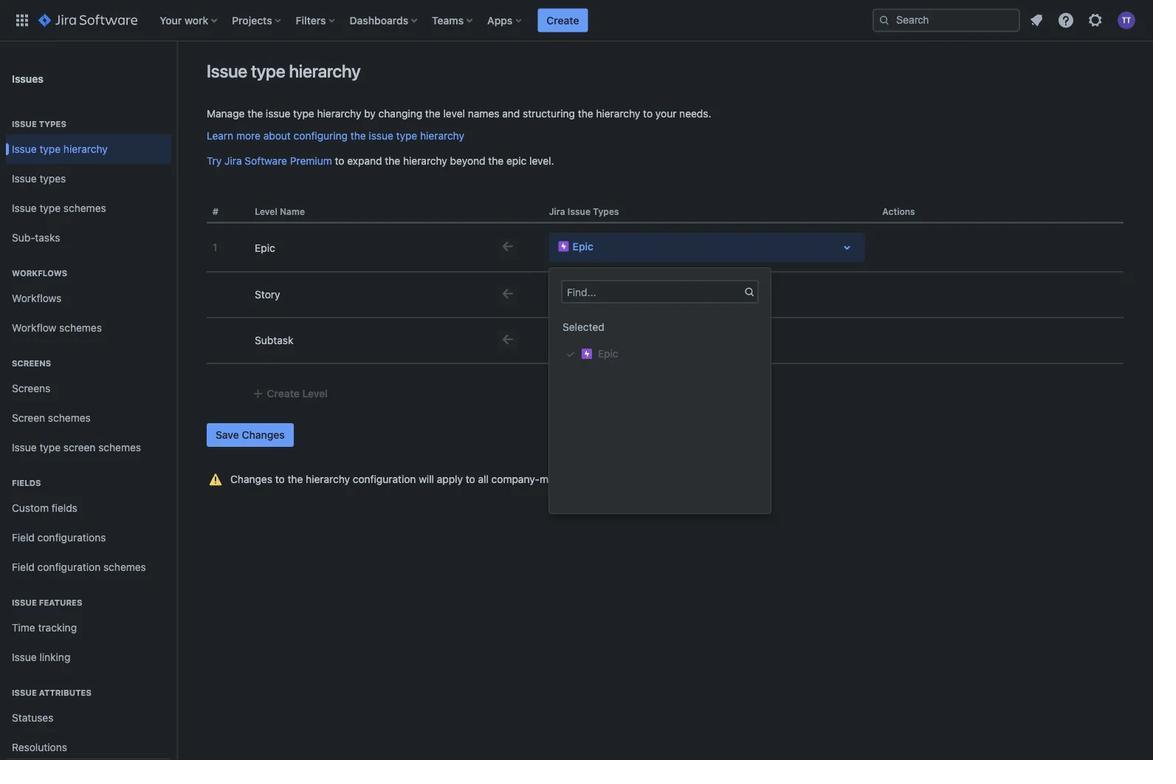 Task type: vqa. For each thing, say whether or not it's contained in the screenshot.


Task type: describe. For each thing, give the bounding box(es) containing it.
will
[[419, 473, 434, 485]]

learn more about configuring the issue type hierarchy link
[[207, 130, 465, 142]]

workflow schemes link
[[6, 313, 171, 343]]

schemes inside fields group
[[103, 561, 146, 573]]

tasks
[[35, 232, 60, 244]]

epic
[[507, 155, 527, 167]]

issue features
[[12, 598, 82, 608]]

issue types
[[12, 173, 66, 185]]

changing
[[379, 107, 423, 120]]

all for all sub-task issue types
[[552, 334, 564, 346]]

level
[[444, 107, 465, 120]]

your
[[656, 107, 677, 120]]

try jira software premium to expand the hierarchy beyond the epic level.
[[207, 155, 554, 167]]

apps button
[[483, 8, 528, 32]]

teams button
[[428, 8, 479, 32]]

screen
[[12, 412, 45, 424]]

company-
[[492, 473, 540, 485]]

field configuration schemes link
[[6, 553, 171, 582]]

to left the all at the bottom left of page
[[466, 473, 476, 485]]

1 vertical spatial jira
[[549, 206, 566, 216]]

custom
[[12, 502, 49, 514]]

sub-tasks link
[[6, 223, 171, 253]]

projects
[[232, 14, 272, 26]]

screens link
[[6, 374, 171, 403]]

schemes up issue type screen schemes
[[48, 412, 91, 424]]

custom fields link
[[6, 493, 171, 523]]

configuration inside field configuration schemes link
[[37, 561, 101, 573]]

issue for issue types link
[[12, 173, 37, 185]]

workflows for workflows group
[[12, 269, 67, 278]]

fields
[[12, 478, 41, 488]]

sub-tasks
[[12, 232, 60, 244]]

types for all sub-task issue types
[[639, 334, 666, 346]]

1 horizontal spatial issue type hierarchy
[[207, 61, 361, 81]]

your
[[160, 14, 182, 26]]

#
[[213, 206, 219, 216]]

the left level
[[425, 107, 441, 120]]

apps
[[488, 14, 513, 26]]

expand
[[347, 155, 382, 167]]

structuring
[[523, 107, 575, 120]]

type down projects dropdown button
[[251, 61, 285, 81]]

issue types link
[[6, 164, 171, 194]]

your work
[[160, 14, 209, 26]]

field configurations link
[[6, 523, 171, 553]]

by
[[364, 107, 376, 120]]

create image
[[252, 388, 264, 400]]

screen schemes link
[[6, 403, 171, 433]]

appswitcher icon image
[[13, 11, 31, 29]]

about
[[264, 130, 291, 142]]

your work button
[[155, 8, 223, 32]]

save changes
[[216, 429, 285, 441]]

help image
[[1058, 11, 1076, 29]]

issue right task
[[612, 334, 637, 346]]

sidebar navigation image
[[161, 59, 194, 89]]

needs.
[[680, 107, 712, 120]]

filters button
[[292, 8, 341, 32]]

issue for issue linking link at the bottom left of the page
[[12, 651, 37, 663]]

workflow schemes
[[12, 322, 102, 334]]

statuses link
[[6, 703, 171, 733]]

manage
[[207, 107, 245, 120]]

other
[[567, 288, 592, 301]]

time tracking
[[12, 622, 77, 634]]

level inside 'button'
[[303, 387, 328, 400]]

dashboards button
[[345, 8, 423, 32]]

workflows for workflows "link"
[[12, 292, 62, 304]]

issue attributes
[[12, 688, 91, 698]]

jira issue types
[[549, 206, 620, 216]]

selected
[[563, 321, 605, 333]]

type down changing
[[396, 130, 418, 142]]

types for all other standard issue types
[[667, 288, 694, 301]]

sub-
[[12, 232, 35, 244]]

schemes inside issue types group
[[63, 202, 106, 214]]

banner containing your work
[[0, 0, 1154, 41]]

1 horizontal spatial search image
[[879, 14, 891, 26]]

issue attributes group
[[6, 672, 171, 760]]

issue for issue type schemes link
[[12, 202, 37, 214]]

to left expand
[[335, 155, 345, 167]]

the up more
[[248, 107, 263, 120]]

work
[[185, 14, 209, 26]]

workflows link
[[6, 284, 171, 313]]

filters
[[296, 14, 326, 26]]

name
[[280, 206, 305, 216]]

teams
[[432, 14, 464, 26]]

managed
[[540, 473, 584, 485]]

all for all other standard issue types
[[552, 288, 564, 301]]

software
[[245, 155, 287, 167]]

issue types
[[12, 119, 66, 129]]

try jira software premium link
[[207, 155, 332, 167]]

issue type screen schemes
[[12, 441, 141, 454]]

save
[[216, 429, 239, 441]]

learn
[[207, 130, 234, 142]]

fields group
[[6, 462, 171, 587]]

type up tasks
[[39, 202, 61, 214]]

level.
[[530, 155, 554, 167]]

issue type hierarchy link
[[6, 134, 171, 164]]

try
[[207, 155, 222, 167]]

time tracking link
[[6, 613, 171, 643]]

screens for screens link
[[12, 382, 50, 395]]

field for field configurations
[[12, 532, 35, 544]]

custom fields
[[12, 502, 77, 514]]

create button
[[538, 8, 588, 32]]

types inside issue types link
[[39, 173, 66, 185]]

the down save changes button
[[288, 473, 303, 485]]

schemes inside workflows group
[[59, 322, 102, 334]]

features
[[39, 598, 82, 608]]

checked image
[[565, 348, 577, 360]]



Task type: locate. For each thing, give the bounding box(es) containing it.
jira software image
[[38, 11, 138, 29], [38, 11, 138, 29]]

to left your
[[644, 107, 653, 120]]

resolutions link
[[6, 733, 171, 760]]

issue types image
[[839, 239, 856, 256]]

type inside the screens group
[[39, 441, 61, 454]]

tracking
[[38, 622, 77, 634]]

1 field from the top
[[12, 532, 35, 544]]

1 vertical spatial field
[[12, 561, 35, 573]]

1 vertical spatial create
[[267, 387, 300, 400]]

0 vertical spatial epic
[[573, 240, 594, 252]]

configuration down configurations
[[37, 561, 101, 573]]

schemes right screen
[[98, 441, 141, 454]]

types down find issue type field on the top of page
[[639, 334, 666, 346]]

create
[[547, 14, 580, 26], [267, 387, 300, 400]]

create inside button
[[547, 14, 580, 26]]

types inside group
[[39, 119, 66, 129]]

screen
[[63, 441, 96, 454]]

0 vertical spatial changes
[[242, 429, 285, 441]]

schemes down field configurations 'link'
[[103, 561, 146, 573]]

notifications image
[[1028, 11, 1046, 29]]

field up issue features
[[12, 561, 35, 573]]

actions
[[883, 206, 916, 216]]

issue type hierarchy down projects dropdown button
[[207, 61, 361, 81]]

2 horizontal spatial types
[[667, 288, 694, 301]]

1 vertical spatial level
[[303, 387, 328, 400]]

0 horizontal spatial configuration
[[37, 561, 101, 573]]

and
[[503, 107, 520, 120]]

0 horizontal spatial types
[[39, 173, 66, 185]]

issue for 'issue type hierarchy' 'link'
[[12, 143, 37, 155]]

issue type hierarchy inside 'issue type hierarchy' 'link'
[[12, 143, 108, 155]]

issue for issue type screen schemes link
[[12, 441, 37, 454]]

sub-
[[567, 334, 589, 346]]

screens up screen
[[12, 382, 50, 395]]

issue type hierarchy down issue types
[[12, 143, 108, 155]]

0 horizontal spatial create
[[267, 387, 300, 400]]

more
[[236, 130, 261, 142]]

schemes down issue types link
[[63, 202, 106, 214]]

learn more about configuring the issue type hierarchy
[[207, 130, 465, 142]]

changes to the hierarchy configuration will apply to all company-managed projects.
[[230, 473, 629, 485]]

schemes down workflows "link"
[[59, 322, 102, 334]]

1 vertical spatial configuration
[[37, 561, 101, 573]]

field for field configuration schemes
[[12, 561, 35, 573]]

0 vertical spatial search image
[[879, 14, 891, 26]]

schemes
[[63, 202, 106, 214], [59, 322, 102, 334], [48, 412, 91, 424], [98, 441, 141, 454], [103, 561, 146, 573]]

workflows inside workflows "link"
[[12, 292, 62, 304]]

0 vertical spatial level
[[255, 206, 278, 216]]

create right apps popup button
[[547, 14, 580, 26]]

dashboards
[[350, 14, 409, 26]]

type inside 'link'
[[39, 143, 61, 155]]

issue type screen schemes link
[[6, 433, 171, 462]]

0 vertical spatial all
[[552, 288, 564, 301]]

0 vertical spatial jira
[[225, 155, 242, 167]]

jira down level.
[[549, 206, 566, 216]]

1 horizontal spatial create
[[547, 14, 580, 26]]

type left screen
[[39, 441, 61, 454]]

jira right the "try"
[[225, 155, 242, 167]]

screens group
[[6, 343, 171, 467]]

1 horizontal spatial configuration
[[353, 473, 416, 485]]

Find issue type field
[[563, 281, 742, 302]]

1 vertical spatial all
[[552, 334, 564, 346]]

names
[[468, 107, 500, 120]]

issue for issue features 'group'
[[12, 598, 37, 608]]

1 vertical spatial screens
[[12, 382, 50, 395]]

settings image
[[1087, 11, 1105, 29]]

0 vertical spatial field
[[12, 532, 35, 544]]

epic down jira issue types
[[573, 240, 594, 252]]

1 screens from the top
[[12, 359, 51, 368]]

field configuration schemes
[[12, 561, 146, 573]]

issue type hierarchy
[[207, 61, 361, 81], [12, 143, 108, 155]]

task
[[589, 334, 609, 346]]

None text field
[[249, 234, 482, 261], [249, 281, 482, 308], [249, 234, 482, 261], [249, 281, 482, 308]]

issue up about
[[266, 107, 291, 120]]

projects button
[[228, 8, 287, 32]]

1 workflows from the top
[[12, 269, 67, 278]]

all
[[552, 288, 564, 301], [552, 334, 564, 346]]

screens for the screens group
[[12, 359, 51, 368]]

1 horizontal spatial types
[[593, 206, 620, 216]]

0 horizontal spatial types
[[39, 119, 66, 129]]

1 vertical spatial epic
[[598, 348, 619, 360]]

apply
[[437, 473, 463, 485]]

0 vertical spatial workflows
[[12, 269, 67, 278]]

time
[[12, 622, 35, 634]]

the right expand
[[385, 155, 401, 167]]

0 vertical spatial types
[[39, 119, 66, 129]]

0 vertical spatial types
[[39, 173, 66, 185]]

1 horizontal spatial types
[[639, 334, 666, 346]]

2 screens from the top
[[12, 382, 50, 395]]

changes right "save"
[[242, 429, 285, 441]]

premium
[[290, 155, 332, 167]]

screen schemes
[[12, 412, 91, 424]]

workflow
[[12, 322, 56, 334]]

the
[[248, 107, 263, 120], [425, 107, 441, 120], [578, 107, 594, 120], [351, 130, 366, 142], [385, 155, 401, 167], [489, 155, 504, 167], [288, 473, 303, 485]]

resolutions
[[12, 741, 67, 754]]

attributes
[[39, 688, 91, 698]]

field down custom
[[12, 532, 35, 544]]

all other standard issue types
[[552, 288, 694, 301]]

0 horizontal spatial issue type hierarchy
[[12, 143, 108, 155]]

workflows group
[[6, 253, 171, 347]]

all
[[478, 473, 489, 485]]

workflows up 'workflow'
[[12, 292, 62, 304]]

issue inside the screens group
[[12, 441, 37, 454]]

issue for issue types group on the left
[[12, 119, 37, 129]]

create level
[[267, 387, 328, 400]]

issue for issue attributes group
[[12, 688, 37, 698]]

issue features group
[[6, 582, 171, 677]]

types down "epic" dropdown button
[[667, 288, 694, 301]]

None text field
[[249, 327, 482, 354]]

type up configuring
[[293, 107, 315, 120]]

field configurations
[[12, 532, 106, 544]]

all sub-task issue types
[[552, 334, 666, 346]]

0 vertical spatial create
[[547, 14, 580, 26]]

workflows down sub-tasks
[[12, 269, 67, 278]]

issue type schemes
[[12, 202, 106, 214]]

configuring
[[294, 130, 348, 142]]

1 horizontal spatial jira
[[549, 206, 566, 216]]

1 horizontal spatial epic
[[598, 348, 619, 360]]

create for create level
[[267, 387, 300, 400]]

create right create image
[[267, 387, 300, 400]]

the right structuring
[[578, 107, 594, 120]]

projects.
[[587, 473, 629, 485]]

configuration left will
[[353, 473, 416, 485]]

type down issue types
[[39, 143, 61, 155]]

statuses
[[12, 712, 54, 724]]

create for create
[[547, 14, 580, 26]]

epic inside dropdown button
[[573, 240, 594, 252]]

all left sub-
[[552, 334, 564, 346]]

1 vertical spatial changes
[[230, 473, 273, 485]]

0 horizontal spatial jira
[[225, 155, 242, 167]]

0 horizontal spatial search image
[[742, 283, 758, 301]]

configurations
[[37, 532, 106, 544]]

search image
[[879, 14, 891, 26], [742, 283, 758, 301]]

1 all from the top
[[552, 288, 564, 301]]

issue down by
[[369, 130, 394, 142]]

issue inside 'link'
[[12, 143, 37, 155]]

all left other
[[552, 288, 564, 301]]

1
[[213, 241, 217, 253]]

1 vertical spatial issue type hierarchy
[[12, 143, 108, 155]]

issue linking link
[[6, 643, 171, 672]]

fields
[[52, 502, 77, 514]]

hierarchy
[[289, 61, 361, 81], [317, 107, 362, 120], [597, 107, 641, 120], [420, 130, 465, 142], [63, 143, 108, 155], [403, 155, 448, 167], [306, 473, 350, 485]]

standard
[[595, 288, 637, 301]]

changes inside button
[[242, 429, 285, 441]]

issue types group
[[6, 103, 171, 257]]

epic
[[573, 240, 594, 252], [598, 348, 619, 360]]

0 vertical spatial configuration
[[353, 473, 416, 485]]

issue linking
[[12, 651, 70, 663]]

hierarchy inside 'link'
[[63, 143, 108, 155]]

issues
[[12, 72, 43, 84]]

issue type schemes link
[[6, 194, 171, 223]]

issue right standard on the top right
[[640, 288, 665, 301]]

to
[[644, 107, 653, 120], [335, 155, 345, 167], [275, 473, 285, 485], [466, 473, 476, 485]]

jira
[[225, 155, 242, 167], [549, 206, 566, 216]]

Search field
[[873, 8, 1021, 32]]

types
[[39, 119, 66, 129], [593, 206, 620, 216]]

level name
[[255, 206, 305, 216]]

2 all from the top
[[552, 334, 564, 346]]

types
[[39, 173, 66, 185], [667, 288, 694, 301], [639, 334, 666, 346]]

workflows
[[12, 269, 67, 278], [12, 292, 62, 304]]

beyond
[[450, 155, 486, 167]]

2 field from the top
[[12, 561, 35, 573]]

primary element
[[9, 0, 873, 41]]

1 vertical spatial search image
[[742, 283, 758, 301]]

1 vertical spatial workflows
[[12, 292, 62, 304]]

manage the issue type hierarchy by changing the level names and structuring the hierarchy to your needs.
[[207, 107, 712, 120]]

epic down all sub-task issue types
[[598, 348, 619, 360]]

field inside 'link'
[[12, 532, 35, 544]]

types up issue type schemes
[[39, 173, 66, 185]]

0 horizontal spatial epic
[[573, 240, 594, 252]]

level left name
[[255, 206, 278, 216]]

field
[[12, 532, 35, 544], [12, 561, 35, 573]]

create inside 'button'
[[267, 387, 300, 400]]

screens
[[12, 359, 51, 368], [12, 382, 50, 395]]

to down save changes button
[[275, 473, 285, 485]]

screens down 'workflow'
[[12, 359, 51, 368]]

0 vertical spatial screens
[[12, 359, 51, 368]]

your profile and settings image
[[1118, 11, 1136, 29]]

0 vertical spatial issue type hierarchy
[[207, 61, 361, 81]]

issue
[[266, 107, 291, 120], [369, 130, 394, 142], [640, 288, 665, 301], [612, 334, 637, 346]]

0 horizontal spatial level
[[255, 206, 278, 216]]

2 workflows from the top
[[12, 292, 62, 304]]

1 vertical spatial types
[[593, 206, 620, 216]]

epic button
[[549, 233, 865, 262]]

level right create image
[[303, 387, 328, 400]]

changes down save changes button
[[230, 473, 273, 485]]

1 vertical spatial types
[[667, 288, 694, 301]]

configuration
[[353, 473, 416, 485], [37, 561, 101, 573]]

2 vertical spatial types
[[639, 334, 666, 346]]

the down by
[[351, 130, 366, 142]]

banner
[[0, 0, 1154, 41]]

the left the 'epic'
[[489, 155, 504, 167]]

type
[[251, 61, 285, 81], [293, 107, 315, 120], [396, 130, 418, 142], [39, 143, 61, 155], [39, 202, 61, 214], [39, 441, 61, 454]]

1 horizontal spatial level
[[303, 387, 328, 400]]



